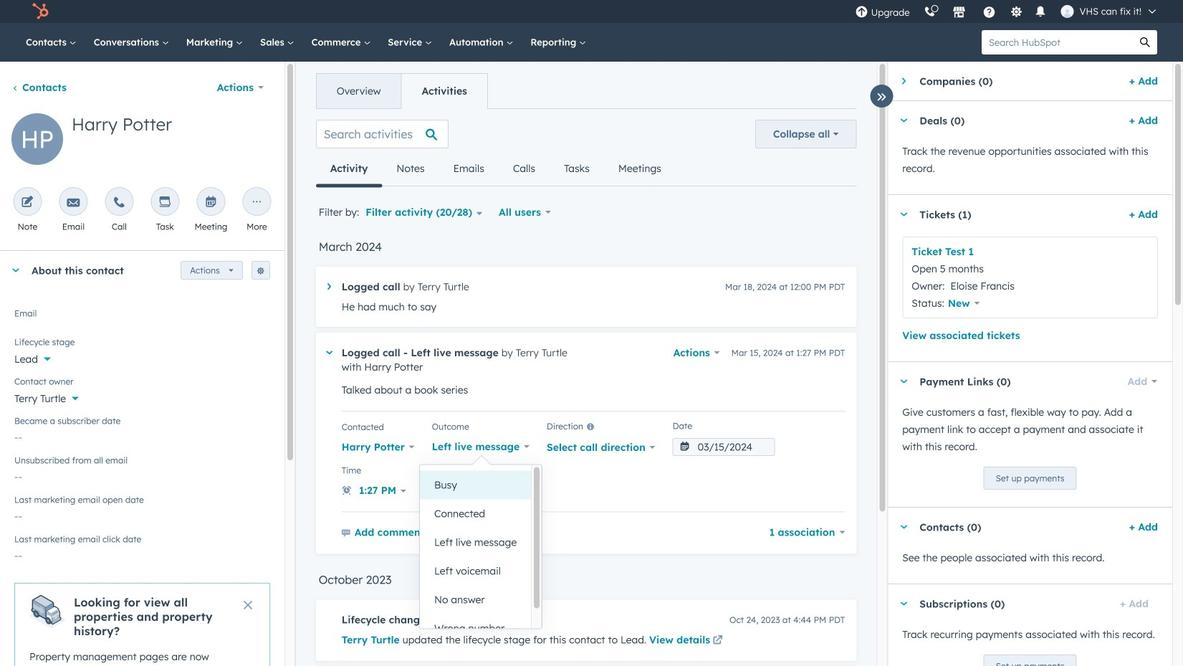 Task type: locate. For each thing, give the bounding box(es) containing it.
terry turtle image
[[1062, 5, 1075, 18]]

0 vertical spatial caret image
[[328, 283, 331, 290]]

tab list
[[316, 151, 676, 188]]

list box
[[420, 465, 542, 643]]

caret image
[[328, 283, 331, 290], [900, 380, 909, 383], [900, 602, 909, 606]]

-- text field
[[14, 463, 270, 486], [14, 503, 270, 526], [14, 542, 270, 565]]

2 vertical spatial -- text field
[[14, 542, 270, 565]]

1 vertical spatial -- text field
[[14, 503, 270, 526]]

MM/DD/YYYY text field
[[673, 438, 776, 456]]

caret image
[[903, 77, 906, 85], [900, 119, 909, 122], [900, 213, 909, 216], [11, 269, 20, 272], [326, 351, 333, 354], [900, 525, 909, 529]]

call image
[[113, 196, 126, 209]]

menu
[[849, 0, 1167, 23]]

link opens in a new window image
[[713, 632, 723, 650], [713, 636, 723, 646]]

1 link opens in a new window image from the top
[[713, 632, 723, 650]]

alert
[[14, 583, 270, 666]]

navigation
[[316, 73, 488, 109]]

task image
[[159, 196, 172, 209]]

2 link opens in a new window image from the top
[[713, 636, 723, 646]]

feed
[[305, 108, 869, 666]]

0 vertical spatial -- text field
[[14, 463, 270, 486]]

Search HubSpot search field
[[982, 30, 1134, 54]]



Task type: describe. For each thing, give the bounding box(es) containing it.
1 -- text field from the top
[[14, 463, 270, 486]]

2 vertical spatial caret image
[[900, 602, 909, 606]]

3 -- text field from the top
[[14, 542, 270, 565]]

more image
[[251, 196, 263, 209]]

1 vertical spatial caret image
[[900, 380, 909, 383]]

manage card settings image
[[257, 267, 265, 276]]

-- text field
[[14, 424, 270, 447]]

2 -- text field from the top
[[14, 503, 270, 526]]

marketplaces image
[[953, 6, 966, 19]]

close image
[[244, 601, 252, 610]]

note image
[[21, 196, 34, 209]]

Search activities search field
[[316, 120, 449, 148]]

meeting image
[[205, 196, 218, 209]]

email image
[[67, 196, 80, 209]]



Task type: vqa. For each thing, say whether or not it's contained in the screenshot.
caret image
yes



